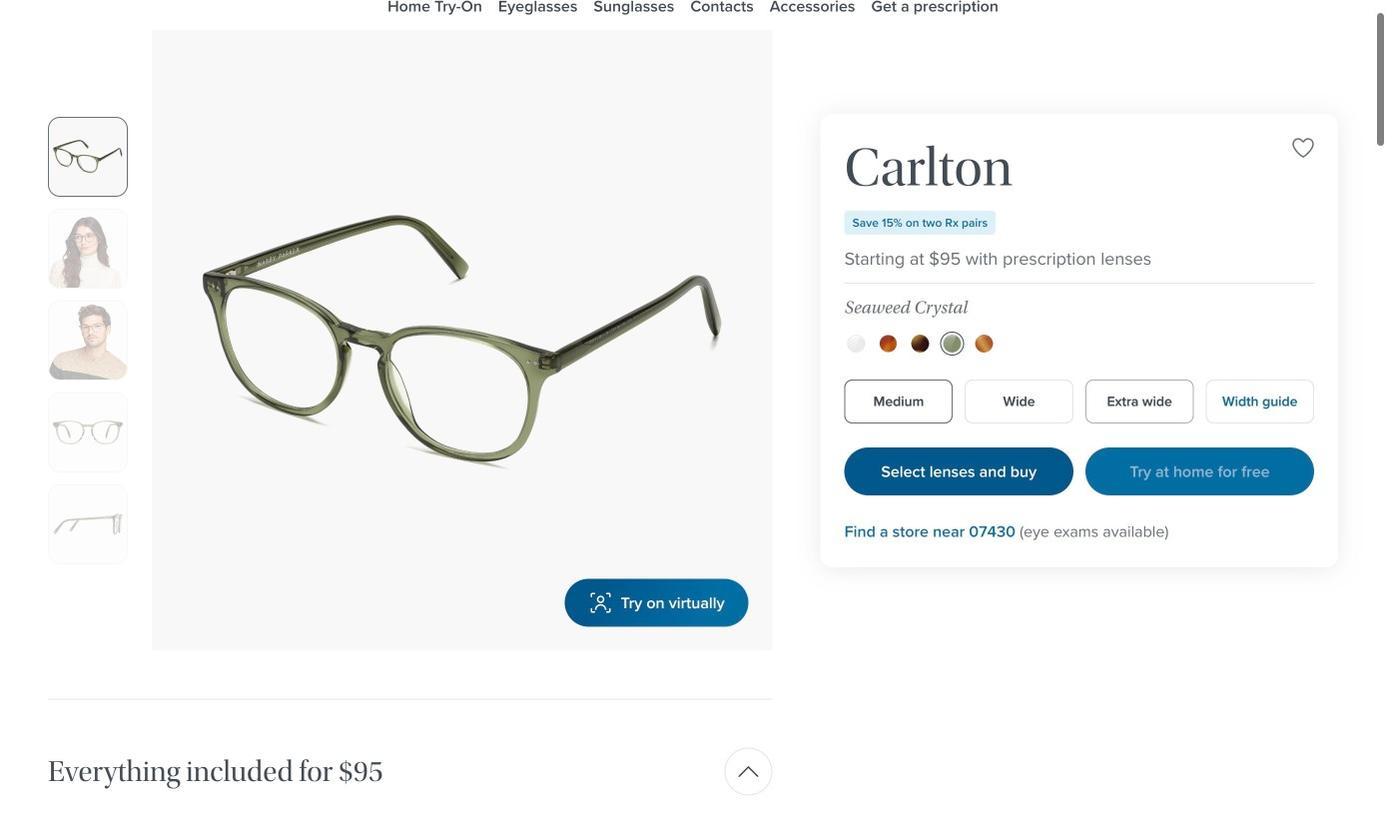 Task type: describe. For each thing, give the bounding box(es) containing it.
seaweed-crystal button
[[944, 335, 962, 353]]

pdp thumbnail image 4 image
[[49, 393, 127, 471]]

crystal button
[[848, 335, 866, 353]]

style options for carlton option group
[[845, 332, 1315, 356]]



Task type: locate. For each thing, give the bounding box(es) containing it.
ristretto-tortoise button
[[912, 335, 930, 353]]

pdp thumbnail image 5 image
[[49, 485, 127, 563]]

pdp thumbnail image 2 image
[[49, 210, 127, 288]]

pdp thumbnail image 1 image
[[49, 118, 127, 196]]

pdp thumbnail image 3 image
[[49, 302, 127, 379]]

seaweed crystal image
[[944, 335, 962, 353]]

maple-tortoise button
[[880, 335, 898, 353]]

sequoia-tortoise button
[[976, 335, 994, 353]]

frame angle image image
[[845, 138, 973, 234]]



Task type: vqa. For each thing, say whether or not it's contained in the screenshot.
second Grey from the bottom of the Blue Brown Green Grey Green Gradient Grey Gradient Violet Gradient
no



